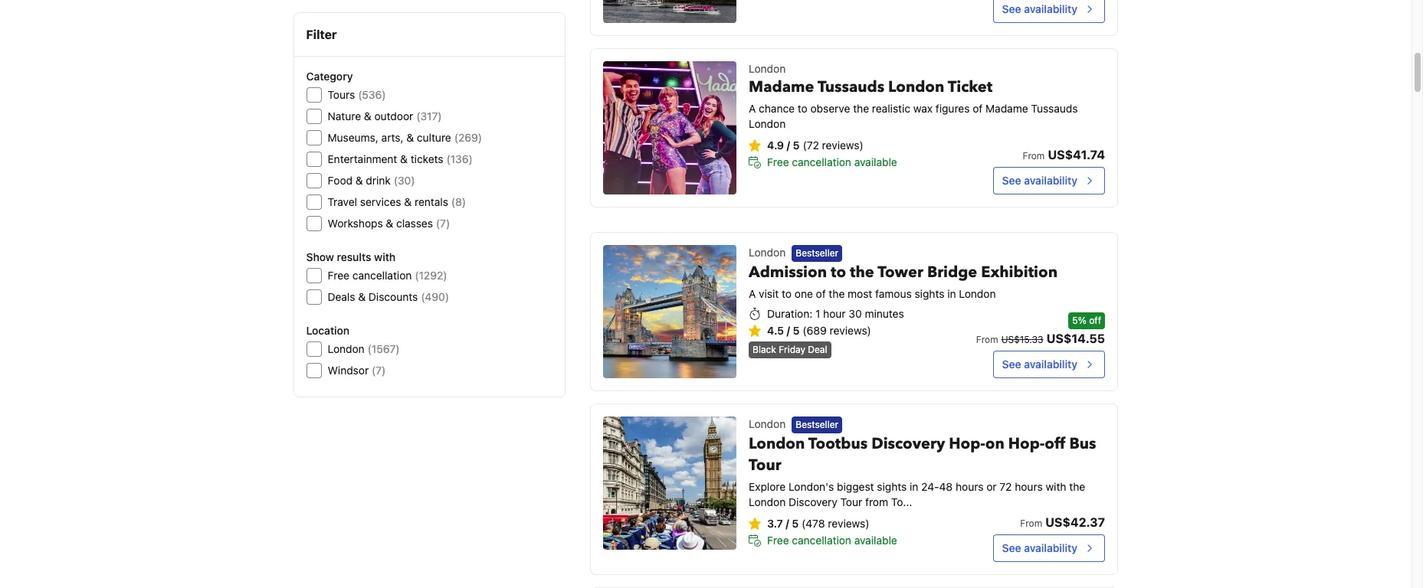Task type: locate. For each thing, give the bounding box(es) containing it.
from left us$15.33
[[977, 334, 999, 346]]

see for ticket
[[1002, 174, 1022, 187]]

72
[[1000, 481, 1012, 494]]

from inside 5% off from us$15.33 us$14.55
[[977, 334, 999, 346]]

(7)
[[437, 217, 451, 230], [372, 364, 386, 377]]

1 horizontal spatial off
[[1090, 315, 1102, 327]]

tours
[[328, 88, 355, 101]]

3 see availability from the top
[[1002, 358, 1078, 371]]

4 see from the top
[[1002, 542, 1022, 555]]

available down from
[[855, 535, 898, 548]]

0 horizontal spatial madame
[[749, 77, 814, 97]]

1 a from the top
[[749, 102, 756, 115]]

us$14.55
[[1047, 332, 1105, 346]]

from
[[1023, 150, 1045, 162], [977, 334, 999, 346], [1021, 518, 1043, 530]]

1 vertical spatial from
[[977, 334, 999, 346]]

of down ticket
[[973, 102, 983, 115]]

cancellation
[[792, 156, 852, 169], [353, 269, 412, 282], [792, 535, 852, 548]]

1 vertical spatial off
[[1045, 434, 1066, 455]]

of inside the 'admission to the tower bridge exhibition a visit to one of the most famous sights in london'
[[816, 288, 826, 301]]

food & drink (30)
[[328, 174, 416, 187]]

cancellation up deals & discounts (490)
[[353, 269, 412, 282]]

1 bestseller from the top
[[796, 248, 839, 259]]

1 horizontal spatial tussauds
[[1031, 102, 1078, 115]]

1 horizontal spatial hop-
[[1009, 434, 1045, 455]]

48
[[940, 481, 953, 494]]

2 see from the top
[[1002, 174, 1022, 187]]

(478
[[802, 518, 825, 531]]

free down the 3.7 at the right bottom
[[767, 535, 789, 548]]

the left realistic
[[853, 102, 869, 115]]

sights
[[915, 288, 945, 301], [877, 481, 907, 494]]

0 horizontal spatial off
[[1045, 434, 1066, 455]]

0 vertical spatial discovery
[[872, 434, 945, 455]]

2 free cancellation available from the top
[[767, 535, 898, 548]]

0 vertical spatial /
[[787, 139, 790, 152]]

0 vertical spatial sights
[[915, 288, 945, 301]]

1 horizontal spatial (7)
[[437, 217, 451, 230]]

the up duration: 1 hour 30 minutes
[[829, 288, 845, 301]]

& down the (536)
[[364, 110, 372, 123]]

reviews) right '(478'
[[828, 518, 870, 531]]

show results with
[[307, 251, 396, 264]]

with inside london tootbus discovery hop-on hop-off bus tour explore london's biggest sights in 24-48 hours or 72 hours with the london discovery tour from to...
[[1046, 481, 1067, 494]]

0 horizontal spatial to
[[782, 288, 792, 301]]

chance
[[759, 102, 795, 115]]

/ right 4.9
[[787, 139, 790, 152]]

0 vertical spatial off
[[1090, 315, 1102, 327]]

available for tussauds
[[855, 156, 898, 169]]

1 see availability from the top
[[1002, 2, 1078, 15]]

with
[[375, 251, 396, 264], [1046, 481, 1067, 494]]

2 see availability from the top
[[1002, 174, 1078, 187]]

with up free cancellation (1292)
[[375, 251, 396, 264]]

from us$41.74
[[1023, 148, 1105, 162]]

5 left (72
[[793, 139, 800, 152]]

on
[[986, 434, 1005, 455]]

madame tussauds london ticket image
[[603, 61, 737, 195]]

discovery up 24-
[[872, 434, 945, 455]]

availability for madame tussauds london ticket
[[1024, 174, 1078, 187]]

free cancellation available for tour
[[767, 535, 898, 548]]

deals
[[328, 291, 356, 304]]

0 horizontal spatial sights
[[877, 481, 907, 494]]

2 a from the top
[[749, 288, 756, 301]]

nature & outdoor (317)
[[328, 110, 442, 123]]

to up duration: 1 hour 30 minutes
[[831, 262, 846, 283]]

0 vertical spatial free
[[767, 156, 789, 169]]

& for outdoor
[[364, 110, 372, 123]]

off right 5%
[[1090, 315, 1102, 327]]

/
[[787, 139, 790, 152], [787, 325, 790, 338], [786, 518, 789, 531]]

4 see availability from the top
[[1002, 542, 1078, 555]]

reviews) for tussauds
[[822, 139, 864, 152]]

hours left or
[[956, 481, 984, 494]]

0 vertical spatial (7)
[[437, 217, 451, 230]]

from left us$42.37
[[1021, 518, 1043, 530]]

reviews) right (72
[[822, 139, 864, 152]]

2 hours from the left
[[1015, 481, 1043, 494]]

free for london tootbus discovery hop-on hop-off bus tour
[[767, 535, 789, 548]]

bestseller up 'tootbus'
[[796, 420, 839, 431]]

from inside from us$42.37
[[1021, 518, 1043, 530]]

1 vertical spatial in
[[910, 481, 919, 494]]

1 vertical spatial reviews)
[[830, 325, 872, 338]]

sights down the bridge
[[915, 288, 945, 301]]

madame
[[749, 77, 814, 97], [986, 102, 1029, 115]]

1 vertical spatial cancellation
[[353, 269, 412, 282]]

travel services & rentals (8)
[[328, 195, 467, 209]]

0 vertical spatial free cancellation available
[[767, 156, 898, 169]]

0 vertical spatial tour
[[749, 456, 782, 476]]

river thames cruise image
[[603, 0, 737, 23]]

0 vertical spatial of
[[973, 102, 983, 115]]

1 horizontal spatial to
[[798, 102, 808, 115]]

us$41.74
[[1048, 148, 1105, 162]]

of
[[973, 102, 983, 115], [816, 288, 826, 301]]

discovery
[[872, 434, 945, 455], [789, 496, 838, 509]]

0 vertical spatial tussauds
[[818, 77, 885, 97]]

deals & discounts (490)
[[328, 291, 450, 304]]

windsor (7)
[[328, 364, 386, 377]]

a left chance
[[749, 102, 756, 115]]

free
[[767, 156, 789, 169], [328, 269, 350, 282], [767, 535, 789, 548]]

famous
[[876, 288, 912, 301]]

1 horizontal spatial of
[[973, 102, 983, 115]]

madame down ticket
[[986, 102, 1029, 115]]

0 vertical spatial to
[[798, 102, 808, 115]]

0 horizontal spatial tussauds
[[818, 77, 885, 97]]

0 vertical spatial 5
[[793, 139, 800, 152]]

free cancellation available down 3.7 / 5 (478 reviews)
[[767, 535, 898, 548]]

free down 4.9
[[767, 156, 789, 169]]

to left one
[[782, 288, 792, 301]]

5 left '(478'
[[792, 518, 799, 531]]

arts,
[[382, 131, 404, 144]]

to inside 'london madame tussauds london ticket a chance to observe the realistic wax figures of madame tussauds london'
[[798, 102, 808, 115]]

a left visit
[[749, 288, 756, 301]]

3 see from the top
[[1002, 358, 1022, 371]]

0 horizontal spatial with
[[375, 251, 396, 264]]

1 vertical spatial available
[[855, 535, 898, 548]]

1 vertical spatial free cancellation available
[[767, 535, 898, 548]]

1 free cancellation available from the top
[[767, 156, 898, 169]]

0 horizontal spatial hours
[[956, 481, 984, 494]]

see
[[1002, 2, 1022, 15], [1002, 174, 1022, 187], [1002, 358, 1022, 371], [1002, 542, 1022, 555]]

1 vertical spatial of
[[816, 288, 826, 301]]

& for tickets
[[401, 153, 408, 166]]

1 vertical spatial with
[[1046, 481, 1067, 494]]

(7) down (1567)
[[372, 364, 386, 377]]

in
[[948, 288, 956, 301], [910, 481, 919, 494]]

tickets
[[411, 153, 444, 166]]

hop- up 48 on the bottom of page
[[949, 434, 986, 455]]

available for discovery
[[855, 535, 898, 548]]

available down realistic
[[855, 156, 898, 169]]

4.9 / 5 (72 reviews)
[[767, 139, 864, 152]]

bestseller
[[796, 248, 839, 259], [796, 420, 839, 431]]

1 horizontal spatial with
[[1046, 481, 1067, 494]]

/ right the 3.7 at the right bottom
[[786, 518, 789, 531]]

free cancellation available for observe
[[767, 156, 898, 169]]

1 horizontal spatial tour
[[841, 496, 863, 509]]

hop- right 'on'
[[1009, 434, 1045, 455]]

madame up chance
[[749, 77, 814, 97]]

&
[[364, 110, 372, 123], [407, 131, 414, 144], [401, 153, 408, 166], [356, 174, 363, 187], [405, 195, 412, 209], [386, 217, 394, 230], [359, 291, 366, 304]]

1 vertical spatial /
[[787, 325, 790, 338]]

& right deals
[[359, 291, 366, 304]]

& for drink
[[356, 174, 363, 187]]

2 vertical spatial /
[[786, 518, 789, 531]]

availability
[[1024, 2, 1078, 15], [1024, 174, 1078, 187], [1024, 358, 1078, 371], [1024, 542, 1078, 555]]

tussauds up "from us$41.74"
[[1031, 102, 1078, 115]]

/ for madame
[[787, 139, 790, 152]]

hours right the 72 on the bottom right of page
[[1015, 481, 1043, 494]]

0 vertical spatial reviews)
[[822, 139, 864, 152]]

tour up explore
[[749, 456, 782, 476]]

0 horizontal spatial hop-
[[949, 434, 986, 455]]

& left the drink
[[356, 174, 363, 187]]

free cancellation available down the 4.9 / 5 (72 reviews)
[[767, 156, 898, 169]]

0 vertical spatial available
[[855, 156, 898, 169]]

see availability
[[1002, 2, 1078, 15], [1002, 174, 1078, 187], [1002, 358, 1078, 371], [1002, 542, 1078, 555]]

with up from us$42.37
[[1046, 481, 1067, 494]]

0 horizontal spatial of
[[816, 288, 826, 301]]

2 horizontal spatial to
[[831, 262, 846, 283]]

2 vertical spatial from
[[1021, 518, 1043, 530]]

2 available from the top
[[855, 535, 898, 548]]

/ right 4.5
[[787, 325, 790, 338]]

0 vertical spatial a
[[749, 102, 756, 115]]

cancellation down the 4.9 / 5 (72 reviews)
[[792, 156, 852, 169]]

free for madame tussauds london ticket
[[767, 156, 789, 169]]

from left us$41.74
[[1023, 150, 1045, 162]]

1 vertical spatial (7)
[[372, 364, 386, 377]]

& down "(30)"
[[405, 195, 412, 209]]

in inside london tootbus discovery hop-on hop-off bus tour explore london's biggest sights in 24-48 hours or 72 hours with the london discovery tour from to...
[[910, 481, 919, 494]]

london tootbus discovery hop-on hop-off bus tour image
[[603, 417, 737, 550]]

4 availability from the top
[[1024, 542, 1078, 555]]

3 availability from the top
[[1024, 358, 1078, 371]]

1 availability from the top
[[1024, 2, 1078, 15]]

1 vertical spatial sights
[[877, 481, 907, 494]]

off left bus
[[1045, 434, 1066, 455]]

available
[[855, 156, 898, 169], [855, 535, 898, 548]]

& up "(30)"
[[401, 153, 408, 166]]

2 vertical spatial free
[[767, 535, 789, 548]]

the up the most
[[850, 262, 875, 283]]

travel
[[328, 195, 358, 209]]

1 horizontal spatial discovery
[[872, 434, 945, 455]]

tussauds up observe
[[818, 77, 885, 97]]

bestseller up admission
[[796, 248, 839, 259]]

2 bestseller from the top
[[796, 420, 839, 431]]

& down travel services & rentals (8) at the top left of page
[[386, 217, 394, 230]]

entertainment & tickets (136)
[[328, 153, 473, 166]]

wax
[[914, 102, 933, 115]]

availability for admission to the tower bridge exhibition
[[1024, 358, 1078, 371]]

1 vertical spatial discovery
[[789, 496, 838, 509]]

reviews)
[[822, 139, 864, 152], [830, 325, 872, 338], [828, 518, 870, 531]]

the inside london tootbus discovery hop-on hop-off bus tour explore london's biggest sights in 24-48 hours or 72 hours with the london discovery tour from to...
[[1070, 481, 1086, 494]]

hop-
[[949, 434, 986, 455], [1009, 434, 1045, 455]]

the
[[853, 102, 869, 115], [850, 262, 875, 283], [829, 288, 845, 301], [1070, 481, 1086, 494]]

of right one
[[816, 288, 826, 301]]

london madame tussauds london ticket a chance to observe the realistic wax figures of madame tussauds london
[[749, 62, 1078, 130]]

admission to the tower bridge exhibition image
[[603, 245, 737, 379]]

to right chance
[[798, 102, 808, 115]]

the up us$42.37
[[1070, 481, 1086, 494]]

discovery down london's
[[789, 496, 838, 509]]

see availability inside see availability link
[[1002, 2, 1078, 15]]

(689
[[803, 325, 827, 338]]

0 horizontal spatial discovery
[[789, 496, 838, 509]]

1 horizontal spatial in
[[948, 288, 956, 301]]

2 vertical spatial 5
[[792, 518, 799, 531]]

0 vertical spatial from
[[1023, 150, 1045, 162]]

2 availability from the top
[[1024, 174, 1078, 187]]

1 horizontal spatial hours
[[1015, 481, 1043, 494]]

tussauds
[[818, 77, 885, 97], [1031, 102, 1078, 115]]

1 vertical spatial bestseller
[[796, 420, 839, 431]]

off inside 5% off from us$15.33 us$14.55
[[1090, 315, 1102, 327]]

from inside "from us$41.74"
[[1023, 150, 1045, 162]]

1 vertical spatial a
[[749, 288, 756, 301]]

culture
[[417, 131, 452, 144]]

reviews) down 30
[[830, 325, 872, 338]]

0 vertical spatial bestseller
[[796, 248, 839, 259]]

tour down biggest
[[841, 496, 863, 509]]

1 available from the top
[[855, 156, 898, 169]]

0 horizontal spatial in
[[910, 481, 919, 494]]

(269)
[[455, 131, 483, 144]]

0 vertical spatial in
[[948, 288, 956, 301]]

in inside the 'admission to the tower bridge exhibition a visit to one of the most famous sights in london'
[[948, 288, 956, 301]]

0 vertical spatial cancellation
[[792, 156, 852, 169]]

in down the bridge
[[948, 288, 956, 301]]

& for classes
[[386, 217, 394, 230]]

0 vertical spatial madame
[[749, 77, 814, 97]]

london
[[749, 62, 786, 75], [889, 77, 945, 97], [749, 117, 786, 130], [749, 246, 786, 259], [959, 288, 996, 301], [328, 343, 365, 356], [749, 418, 786, 431], [749, 434, 805, 455], [749, 496, 786, 509]]

see for bridge
[[1002, 358, 1022, 371]]

2 vertical spatial reviews)
[[828, 518, 870, 531]]

3.7 / 5 (478 reviews)
[[767, 518, 870, 531]]

exhibition
[[981, 262, 1058, 283]]

cancellation down 3.7 / 5 (478 reviews)
[[792, 535, 852, 548]]

sights up to...
[[877, 481, 907, 494]]

(7) down the 'rentals'
[[437, 217, 451, 230]]

1 vertical spatial madame
[[986, 102, 1029, 115]]

in left 24-
[[910, 481, 919, 494]]

5
[[793, 139, 800, 152], [793, 325, 800, 338], [792, 518, 799, 531]]

2 vertical spatial cancellation
[[792, 535, 852, 548]]

free up deals
[[328, 269, 350, 282]]

5 down the duration:
[[793, 325, 800, 338]]

1 horizontal spatial sights
[[915, 288, 945, 301]]



Task type: describe. For each thing, give the bounding box(es) containing it.
admission
[[749, 262, 827, 283]]

2 hop- from the left
[[1009, 434, 1045, 455]]

& right "arts,"
[[407, 131, 414, 144]]

outdoor
[[375, 110, 414, 123]]

5% off from us$15.33 us$14.55
[[977, 315, 1105, 346]]

biggest
[[837, 481, 874, 494]]

5%
[[1073, 315, 1087, 327]]

black friday deal
[[753, 344, 828, 356]]

sights inside the 'admission to the tower bridge exhibition a visit to one of the most famous sights in london'
[[915, 288, 945, 301]]

workshops & classes (7)
[[328, 217, 451, 230]]

most
[[848, 288, 873, 301]]

availability for london tootbus discovery hop-on hop-off bus tour
[[1024, 542, 1078, 555]]

(490)
[[421, 291, 450, 304]]

us$15.33
[[1002, 334, 1044, 346]]

category
[[307, 70, 353, 83]]

discounts
[[369, 291, 418, 304]]

sights inside london tootbus discovery hop-on hop-off bus tour explore london's biggest sights in 24-48 hours or 72 hours with the london discovery tour from to...
[[877, 481, 907, 494]]

see availability link
[[590, 0, 1118, 36]]

show
[[307, 251, 334, 264]]

filter
[[307, 28, 337, 41]]

results
[[337, 251, 372, 264]]

ticket
[[948, 77, 993, 97]]

explore
[[749, 481, 786, 494]]

(1292)
[[415, 269, 448, 282]]

4.5
[[767, 325, 784, 338]]

nature
[[328, 110, 362, 123]]

see for on
[[1002, 542, 1022, 555]]

off inside london tootbus discovery hop-on hop-off bus tour explore london's biggest sights in 24-48 hours or 72 hours with the london discovery tour from to...
[[1045, 434, 1066, 455]]

1 vertical spatial to
[[831, 262, 846, 283]]

see availability for london tootbus discovery hop-on hop-off bus tour
[[1002, 542, 1078, 555]]

museums,
[[328, 131, 379, 144]]

duration: 1 hour 30 minutes
[[767, 308, 904, 321]]

museums, arts, & culture (269)
[[328, 131, 483, 144]]

tootbus
[[809, 434, 868, 455]]

bestseller for london
[[796, 420, 839, 431]]

one
[[795, 288, 813, 301]]

1 horizontal spatial madame
[[986, 102, 1029, 115]]

(30)
[[394, 174, 416, 187]]

cancellation for madame tussauds london ticket
[[792, 156, 852, 169]]

tower
[[878, 262, 924, 283]]

duration:
[[767, 308, 813, 321]]

entertainment
[[328, 153, 398, 166]]

1 vertical spatial tour
[[841, 496, 863, 509]]

location
[[307, 324, 350, 337]]

(72
[[803, 139, 819, 152]]

us$42.37
[[1046, 516, 1105, 530]]

food
[[328, 174, 353, 187]]

friday
[[779, 344, 806, 356]]

bridge
[[928, 262, 978, 283]]

0 vertical spatial with
[[375, 251, 396, 264]]

admission to the tower bridge exhibition a visit to one of the most famous sights in london
[[749, 262, 1058, 301]]

bestseller for admission
[[796, 248, 839, 259]]

see availability for admission to the tower bridge exhibition
[[1002, 358, 1078, 371]]

a inside the 'admission to the tower bridge exhibition a visit to one of the most famous sights in london'
[[749, 288, 756, 301]]

from for ticket
[[1023, 150, 1045, 162]]

workshops
[[328, 217, 383, 230]]

24-
[[922, 481, 940, 494]]

tours (536)
[[328, 88, 386, 101]]

services
[[361, 195, 402, 209]]

& for discounts
[[359, 291, 366, 304]]

1 vertical spatial tussauds
[[1031, 102, 1078, 115]]

minutes
[[865, 308, 904, 321]]

to...
[[891, 496, 912, 509]]

(536)
[[359, 88, 386, 101]]

1 vertical spatial 5
[[793, 325, 800, 338]]

black
[[753, 344, 776, 356]]

0 horizontal spatial (7)
[[372, 364, 386, 377]]

5 for madame
[[793, 139, 800, 152]]

free cancellation (1292)
[[328, 269, 448, 282]]

observe
[[811, 102, 851, 115]]

london's
[[789, 481, 834, 494]]

1 hop- from the left
[[949, 434, 986, 455]]

visit
[[759, 288, 779, 301]]

(8)
[[452, 195, 467, 209]]

figures
[[936, 102, 970, 115]]

30
[[849, 308, 862, 321]]

see availability for madame tussauds london ticket
[[1002, 174, 1078, 187]]

5 for tootbus
[[792, 518, 799, 531]]

bus
[[1070, 434, 1097, 455]]

realistic
[[872, 102, 911, 115]]

a inside 'london madame tussauds london ticket a chance to observe the realistic wax figures of madame tussauds london'
[[749, 102, 756, 115]]

2 vertical spatial to
[[782, 288, 792, 301]]

reviews) for discovery
[[828, 518, 870, 531]]

the inside 'london madame tussauds london ticket a chance to observe the realistic wax figures of madame tussauds london'
[[853, 102, 869, 115]]

1
[[816, 308, 821, 321]]

/ for tootbus
[[786, 518, 789, 531]]

classes
[[397, 217, 433, 230]]

windsor
[[328, 364, 369, 377]]

cancellation for london tootbus discovery hop-on hop-off bus tour
[[792, 535, 852, 548]]

london inside the 'admission to the tower bridge exhibition a visit to one of the most famous sights in london'
[[959, 288, 996, 301]]

from
[[866, 496, 889, 509]]

drink
[[366, 174, 391, 187]]

4.9
[[767, 139, 784, 152]]

(1567)
[[368, 343, 400, 356]]

from us$42.37
[[1021, 516, 1105, 530]]

(317)
[[417, 110, 442, 123]]

deal
[[808, 344, 828, 356]]

1 see from the top
[[1002, 2, 1022, 15]]

or
[[987, 481, 997, 494]]

0 horizontal spatial tour
[[749, 456, 782, 476]]

london tootbus discovery hop-on hop-off bus tour explore london's biggest sights in 24-48 hours or 72 hours with the london discovery tour from to...
[[749, 434, 1097, 509]]

4.5 / 5 (689 reviews)
[[767, 325, 872, 338]]

1 hours from the left
[[956, 481, 984, 494]]

hour
[[823, 308, 846, 321]]

from for on
[[1021, 518, 1043, 530]]

3.7
[[767, 518, 783, 531]]

(136)
[[447, 153, 473, 166]]

rentals
[[415, 195, 449, 209]]

of inside 'london madame tussauds london ticket a chance to observe the realistic wax figures of madame tussauds london'
[[973, 102, 983, 115]]

london (1567)
[[328, 343, 400, 356]]

1 vertical spatial free
[[328, 269, 350, 282]]



Task type: vqa. For each thing, say whether or not it's contained in the screenshot.
'Tours (536)'
yes



